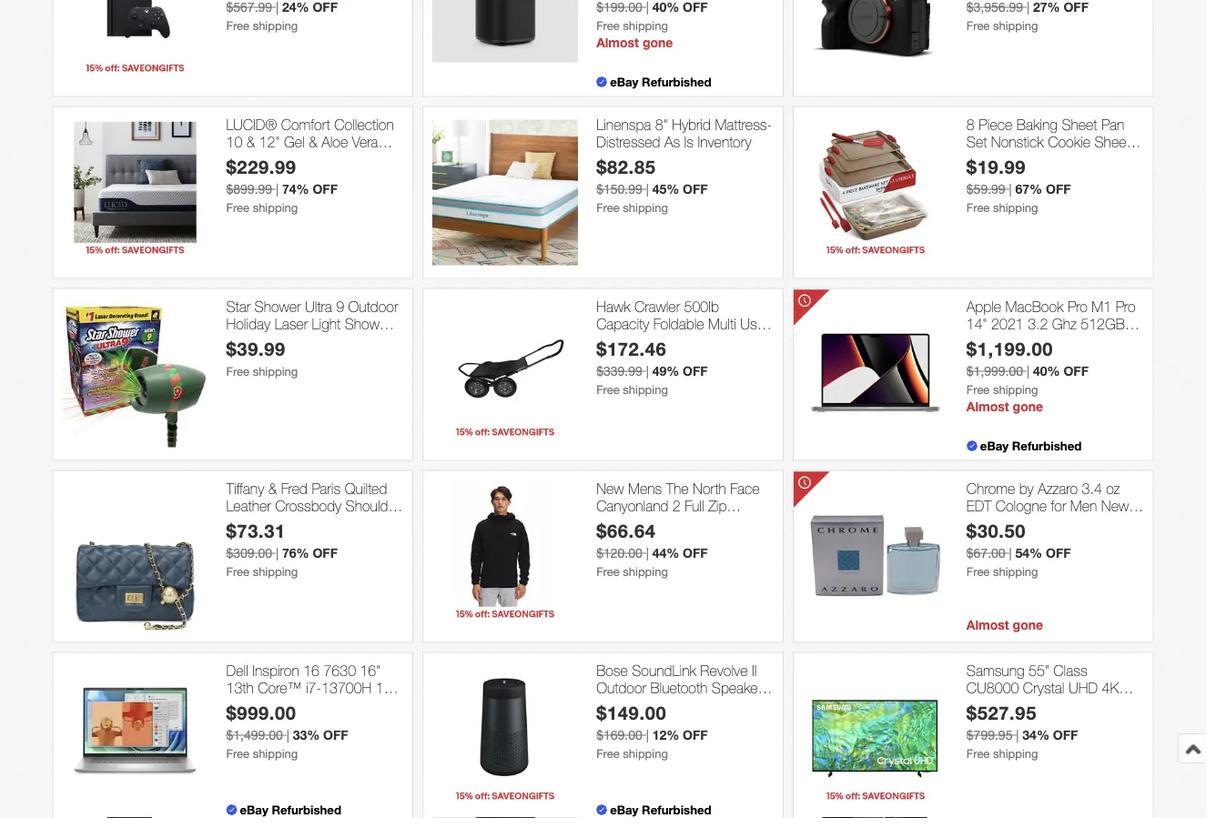 Task type: vqa. For each thing, say whether or not it's contained in the screenshot.
the (GG)
no



Task type: locate. For each thing, give the bounding box(es) containing it.
macbook
[[1005, 298, 1064, 315]]

13700h
[[321, 680, 372, 697]]

0 vertical spatial hybrid
[[672, 116, 711, 133]]

almost down $1,999.00
[[967, 399, 1009, 414]]

outdoor inside star shower ultra 9 outdoor holiday laser light show as-seen-on-tv, new 9 modes
[[348, 298, 398, 315]]

free inside $39.99 free shipping
[[226, 364, 249, 378]]

free inside $19.99 $59.99 | 67% off free shipping
[[967, 200, 990, 215]]

| left 76% at the left bottom of the page
[[276, 545, 279, 560]]

0 horizontal spatial hybrid
[[318, 151, 357, 168]]

| inside $527.95 $799.95 | 34% off free shipping
[[1016, 727, 1019, 742]]

gone up 8"
[[643, 35, 673, 50]]

new inside star shower ultra 9 outdoor holiday laser light show as-seen-on-tv, new 9 modes
[[337, 333, 364, 350]]

ebay refurbished
[[610, 74, 711, 89], [980, 439, 1082, 453], [240, 803, 341, 817], [610, 803, 711, 817]]

0 horizontal spatial pro
[[1068, 298, 1088, 315]]

2 horizontal spatial new
[[1101, 497, 1129, 515]]

49%
[[652, 363, 679, 378]]

ii
[[752, 662, 757, 679]]

multi
[[708, 315, 736, 333]]

1 horizontal spatial new
[[596, 480, 624, 497]]

off inside '$66.64 $120.00 | 44% off free shipping'
[[683, 545, 708, 560]]

blue
[[316, 515, 342, 532]]

off for $229.99
[[313, 181, 338, 196]]

new down the oz
[[1101, 497, 1129, 515]]

500lb
[[684, 298, 719, 315]]

76%
[[282, 545, 309, 560]]

| left 54% at bottom right
[[1009, 545, 1012, 560]]

1 horizontal spatial ssd
[[967, 333, 995, 350]]

2
[[673, 497, 681, 515]]

off for $172.46
[[683, 363, 708, 378]]

edt
[[967, 497, 992, 515]]

shipping inside linenspa 8" hybrid mattress- distressed as is inventory $82.85 $150.99 | 45% off free shipping
[[623, 200, 668, 215]]

| for $30.50
[[1009, 545, 1012, 560]]

almost gone
[[967, 617, 1043, 632]]

zip
[[708, 497, 727, 515]]

off right 12%
[[683, 727, 708, 742]]

$149.00
[[596, 702, 667, 724]]

0 vertical spatial almost
[[596, 35, 639, 50]]

| inside the $229.99 $899.99 | 74% off free shipping
[[276, 181, 279, 196]]

1 vertical spatial outdoor
[[596, 680, 646, 697]]

$1,199.00
[[967, 338, 1053, 360]]

rtx
[[365, 697, 389, 714]]

mattress
[[226, 168, 278, 186]]

refurbished down bluetooth
[[650, 697, 723, 714]]

2 pro from the left
[[1116, 298, 1136, 315]]

1 vertical spatial 9
[[368, 333, 376, 350]]

outdoor for $149.00
[[596, 680, 646, 697]]

off right 67%
[[1046, 181, 1071, 196]]

new
[[337, 333, 364, 350], [596, 480, 624, 497], [1101, 497, 1129, 515]]

the
[[666, 480, 689, 497]]

0 vertical spatial 9
[[336, 298, 344, 315]]

almost up linenspa
[[596, 35, 639, 50]]

1 horizontal spatial &
[[268, 480, 277, 497]]

off inside $527.95 $799.95 | 34% off free shipping
[[1053, 727, 1078, 742]]

shipping inside $999.00 $1,499.00 | 33% off free shipping
[[253, 747, 298, 761]]

-
[[1088, 697, 1094, 714]]

14"
[[967, 315, 987, 333]]

gray
[[1071, 333, 1099, 350]]

leather
[[226, 497, 271, 515]]

outdoor up the show
[[348, 298, 398, 315]]

| inside $172.46 $339.99 | 49% off free shipping
[[646, 363, 649, 378]]

silicon
[[1043, 151, 1083, 168]]

smart
[[999, 697, 1035, 714]]

gone inside free shipping almost gone
[[643, 35, 673, 50]]

$1,499.00
[[226, 727, 283, 742]]

almost inside free shipping almost gone
[[596, 35, 639, 50]]

| for $19.99
[[1009, 181, 1012, 196]]

outdoor up 'certified'
[[596, 680, 646, 697]]

2 vertical spatial almost
[[967, 617, 1009, 632]]

pro right m1
[[1116, 298, 1136, 315]]

| left 12%
[[646, 727, 649, 742]]

$19.99
[[967, 156, 1026, 178]]

pro up ghz
[[1068, 298, 1088, 315]]

inventory
[[698, 133, 751, 151]]

fred
[[281, 480, 308, 497]]

shipping inside '$66.64 $120.00 | 44% off free shipping'
[[623, 565, 668, 579]]

ebay refurbished down 12%
[[610, 803, 711, 817]]

bluetooth
[[650, 680, 708, 697]]

new inside new mens the north face canyonland 2 full zip hoodie fleece jacket
[[596, 480, 624, 497]]

new up the canyonland
[[596, 480, 624, 497]]

off inside $1,199.00 $1,999.00 | 40% off free shipping almost gone
[[1064, 363, 1089, 378]]

off right 49%
[[683, 363, 708, 378]]

free inside $1,199.00 $1,999.00 | 40% off free shipping almost gone
[[967, 382, 990, 397]]

samsung 55" class cu8000 crystal uhd 4k hdr smart led tv - 2023 model
[[967, 662, 1130, 732]]

hybrid up is
[[672, 116, 711, 133]]

new mens the north face canyonland 2 full zip hoodie fleece jacket link
[[596, 480, 774, 532]]

ssd down '14"'
[[967, 333, 995, 350]]

off inside $73.31 $309.00 | 76% off free shipping
[[313, 545, 338, 560]]

1 horizontal spatial free shipping
[[967, 18, 1038, 33]]

off inside $19.99 $59.99 | 67% off free shipping
[[1046, 181, 1071, 196]]

| inside '$66.64 $120.00 | 44% off free shipping'
[[646, 545, 649, 560]]

by
[[1019, 480, 1034, 497]]

mattress-
[[715, 116, 772, 133]]

9 right the ultra
[[336, 298, 344, 315]]

free inside $527.95 $799.95 | 34% off free shipping
[[967, 747, 990, 761]]

0 vertical spatial outdoor
[[348, 298, 398, 315]]

& right gel
[[309, 133, 317, 151]]

| for $999.00
[[286, 727, 289, 742]]

m1
[[1092, 298, 1112, 315]]

$527.95
[[967, 702, 1037, 724]]

| left '74%'
[[276, 181, 279, 196]]

free
[[226, 18, 249, 33], [596, 18, 620, 33], [967, 18, 990, 33], [226, 200, 249, 215], [596, 200, 620, 215], [967, 200, 990, 215], [226, 364, 249, 378], [596, 382, 620, 397], [967, 382, 990, 397], [226, 565, 249, 579], [596, 565, 620, 579], [967, 565, 990, 579], [226, 747, 249, 761], [596, 747, 620, 761], [967, 747, 990, 761]]

$19.99 $59.99 | 67% off free shipping
[[967, 156, 1071, 215]]

shipping inside $39.99 free shipping
[[253, 364, 298, 378]]

off right 33%
[[323, 727, 348, 742]]

9 down the show
[[368, 333, 376, 350]]

tiffany
[[226, 480, 264, 497]]

0 horizontal spatial ssd
[[247, 697, 275, 714]]

off right 45%
[[683, 181, 708, 196]]

| left 67%
[[1009, 181, 1012, 196]]

show
[[345, 315, 380, 333]]

and
[[1016, 151, 1039, 168]]

use
[[740, 315, 765, 333]]

| left 33%
[[286, 727, 289, 742]]

chrome by azzaro 3.4 oz edt cologne for men new in box
[[967, 480, 1143, 532]]

tiffany & fred paris quilted leather crossbody shoulder bag women's blue link
[[226, 480, 403, 532]]

off right 76% at the left bottom of the page
[[313, 545, 338, 560]]

almost
[[596, 35, 639, 50], [967, 399, 1009, 414], [967, 617, 1009, 632]]

off right 40%
[[1064, 363, 1089, 378]]

| left 34%
[[1016, 727, 1019, 742]]

off for $19.99
[[1046, 181, 1071, 196]]

0 horizontal spatial free shipping
[[226, 18, 298, 33]]

off right 54% at bottom right
[[1046, 545, 1071, 560]]

star shower ultra 9 outdoor holiday laser light show as-seen-on-tv, new 9 modes
[[226, 298, 398, 368]]

off for $30.50
[[1046, 545, 1071, 560]]

2 free shipping from the left
[[967, 18, 1038, 33]]

holiday
[[226, 315, 271, 333]]

| inside $1,199.00 $1,999.00 | 40% off free shipping almost gone
[[1027, 363, 1030, 378]]

| for $1,199.00
[[1027, 363, 1030, 378]]

baking
[[1017, 116, 1058, 133]]

ebay
[[610, 74, 638, 89], [980, 439, 1009, 453], [240, 803, 268, 817], [610, 803, 638, 817]]

free inside $172.46 $339.99 | 49% off free shipping
[[596, 382, 620, 397]]

off inside $30.50 $67.00 | 54% off free shipping
[[1046, 545, 1071, 560]]

new inside chrome by azzaro 3.4 oz edt cologne for men new in box
[[1101, 497, 1129, 515]]

hybrid
[[672, 116, 711, 133], [318, 151, 357, 168]]

0 horizontal spatial 9
[[336, 298, 344, 315]]

shipping
[[253, 18, 298, 33], [623, 18, 668, 33], [993, 18, 1038, 33], [253, 200, 298, 215], [623, 200, 668, 215], [993, 200, 1038, 215], [253, 364, 298, 378], [623, 382, 668, 397], [993, 382, 1038, 397], [253, 565, 298, 579], [623, 565, 668, 579], [993, 565, 1038, 579], [253, 747, 298, 761], [623, 747, 668, 761], [993, 747, 1038, 761]]

| left 49%
[[646, 363, 649, 378]]

& right 10
[[246, 133, 255, 151]]

recovery
[[671, 333, 727, 350]]

| inside $149.00 $169.00 | 12% off free shipping
[[646, 727, 649, 742]]

55"
[[1029, 662, 1049, 679]]

on-
[[290, 333, 315, 350]]

1 horizontal spatial hybrid
[[672, 116, 711, 133]]

0 vertical spatial ssd
[[967, 333, 995, 350]]

1 horizontal spatial outdoor
[[596, 680, 646, 697]]

| left 45%
[[646, 181, 649, 196]]

| inside $30.50 $67.00 | 54% off free shipping
[[1009, 545, 1012, 560]]

0 horizontal spatial outdoor
[[348, 298, 398, 315]]

$169.00
[[596, 727, 642, 742]]

| inside $19.99 $59.99 | 67% off free shipping
[[1009, 181, 1012, 196]]

box
[[967, 515, 990, 532]]

shipping inside $527.95 $799.95 | 34% off free shipping
[[993, 747, 1038, 761]]

outdoor inside bose soundlink revolve ii outdoor bluetooth speaker, certified refurbished
[[596, 680, 646, 697]]

4k
[[1102, 680, 1119, 697]]

foam
[[280, 151, 314, 168]]

free shipping
[[226, 18, 298, 33], [967, 18, 1038, 33]]

in
[[1133, 497, 1143, 515]]

1 vertical spatial almost
[[967, 399, 1009, 414]]

ebay refurbished down 33%
[[240, 803, 341, 817]]

$149.00 $169.00 | 12% off free shipping
[[596, 702, 708, 761]]

pan
[[1101, 116, 1124, 133]]

1 vertical spatial gone
[[1013, 399, 1043, 414]]

1 vertical spatial ssd
[[247, 697, 275, 714]]

& left fred
[[268, 480, 277, 497]]

| inside $73.31 $309.00 | 76% off free shipping
[[276, 545, 279, 560]]

off right 44%
[[683, 545, 708, 560]]

34%
[[1022, 727, 1049, 742]]

lucid® comfort collection 10 & 12" gel & aloe vera memory foam hybrid mattress
[[226, 116, 394, 186]]

bose
[[596, 662, 628, 679]]

ssd up 4060
[[247, 697, 275, 714]]

off inside $999.00 $1,499.00 | 33% off free shipping
[[323, 727, 348, 742]]

hybrid down aloe
[[318, 151, 357, 168]]

refurbished up 8"
[[642, 74, 711, 89]]

| inside $999.00 $1,499.00 | 33% off free shipping
[[286, 727, 289, 742]]

quilted
[[345, 480, 387, 497]]

off for $73.31
[[313, 545, 338, 560]]

gone down 40%
[[1013, 399, 1043, 414]]

off for $66.64
[[683, 545, 708, 560]]

deer
[[596, 333, 625, 350]]

| for $172.46
[[646, 363, 649, 378]]

0 vertical spatial gone
[[643, 35, 673, 50]]

| left 44%
[[646, 545, 649, 560]]

shipping inside $73.31 $309.00 | 76% off free shipping
[[253, 565, 298, 579]]

free inside $149.00 $169.00 | 12% off free shipping
[[596, 747, 620, 761]]

1 free shipping from the left
[[226, 18, 298, 33]]

$73.31 $309.00 | 76% off free shipping
[[226, 520, 338, 579]]

refurbished up azzaro
[[1012, 439, 1082, 453]]

nonstick
[[991, 133, 1044, 151]]

$172.46 $339.99 | 49% off free shipping
[[596, 338, 708, 397]]

free inside the $229.99 $899.99 | 74% off free shipping
[[226, 200, 249, 215]]

off right '74%'
[[313, 181, 338, 196]]

gone up 55"
[[1013, 617, 1043, 632]]

1 vertical spatial hybrid
[[318, 151, 357, 168]]

ebay refurbished up by
[[980, 439, 1082, 453]]

off inside $149.00 $169.00 | 12% off free shipping
[[683, 727, 708, 742]]

off right 34%
[[1053, 727, 1078, 742]]

off inside $172.46 $339.99 | 49% off free shipping
[[683, 363, 708, 378]]

ssd
[[967, 333, 995, 350], [247, 697, 275, 714]]

refurbished
[[642, 74, 711, 89], [1012, 439, 1082, 453], [650, 697, 723, 714], [272, 803, 341, 817], [642, 803, 711, 817]]

12"
[[259, 133, 280, 151]]

model
[[967, 714, 1004, 732]]

new down the show
[[337, 333, 364, 350]]

ebay refurbished up 8"
[[610, 74, 711, 89]]

almost up samsung
[[967, 617, 1009, 632]]

1 horizontal spatial pro
[[1116, 298, 1136, 315]]

shipping inside $19.99 $59.99 | 67% off free shipping
[[993, 200, 1038, 215]]

| left 40%
[[1027, 363, 1030, 378]]

0 horizontal spatial new
[[337, 333, 364, 350]]

ebay up linenspa
[[610, 74, 638, 89]]

off inside the $229.99 $899.99 | 74% off free shipping
[[313, 181, 338, 196]]

$1,999.00
[[967, 363, 1023, 378]]



Task type: describe. For each thing, give the bounding box(es) containing it.
hoodie
[[596, 515, 640, 532]]

$799.95
[[967, 727, 1013, 742]]

i7-
[[306, 680, 321, 697]]

gone inside $1,199.00 $1,999.00 | 40% off free shipping almost gone
[[1013, 399, 1043, 414]]

ram
[[1039, 333, 1067, 350]]

hawk crawler 500lb capacity foldable multi use deer game recovery cart, black
[[596, 298, 765, 368]]

revolve
[[700, 662, 748, 679]]

azzaro
[[1038, 480, 1078, 497]]

jacket
[[688, 515, 728, 532]]

ssd inside dell inspiron 16 7630 16" 13th core™ i7-13700h 1 tb ssd 32gb nvidia rtx 4060
[[247, 697, 275, 714]]

sheet
[[1062, 116, 1097, 133]]

off inside linenspa 8" hybrid mattress- distressed as is inventory $82.85 $150.99 | 45% off free shipping
[[683, 181, 708, 196]]

2 horizontal spatial &
[[309, 133, 317, 151]]

12%
[[652, 727, 679, 742]]

star
[[226, 298, 250, 315]]

$999.00 $1,499.00 | 33% off free shipping
[[226, 702, 348, 761]]

shoulder
[[346, 497, 400, 515]]

as-
[[226, 333, 249, 350]]

crossbody
[[275, 497, 341, 515]]

free inside free shipping almost gone
[[596, 18, 620, 33]]

45%
[[652, 181, 679, 196]]

| for $73.31
[[276, 545, 279, 560]]

cologne
[[996, 497, 1047, 515]]

bag
[[226, 515, 250, 532]]

outdoor for $39.99
[[348, 298, 398, 315]]

| for $66.64
[[646, 545, 649, 560]]

almost inside $1,199.00 $1,999.00 | 40% off free shipping almost gone
[[967, 399, 1009, 414]]

game
[[629, 333, 667, 350]]

comfort
[[281, 116, 330, 133]]

54%
[[1015, 545, 1042, 560]]

2 vertical spatial gone
[[1013, 617, 1043, 632]]

ebay up chrome
[[980, 439, 1009, 453]]

vera
[[352, 133, 378, 151]]

free inside $30.50 $67.00 | 54% off free shipping
[[967, 565, 990, 579]]

refurbished down 33%
[[272, 803, 341, 817]]

ebay down $1,499.00
[[240, 803, 268, 817]]

& inside tiffany & fred paris quilted leather crossbody shoulder bag women's blue
[[268, 480, 277, 497]]

| for $527.95
[[1016, 727, 1019, 742]]

| for $149.00
[[646, 727, 649, 742]]

16
[[303, 662, 319, 679]]

$120.00
[[596, 545, 642, 560]]

cu8000
[[967, 680, 1019, 697]]

is
[[684, 133, 694, 151]]

hybrid inside lucid® comfort collection 10 & 12" gel & aloe vera memory foam hybrid mattress
[[318, 151, 357, 168]]

black
[[596, 350, 630, 368]]

$527.95 $799.95 | 34% off free shipping
[[967, 702, 1078, 761]]

$66.64
[[596, 520, 656, 542]]

shipping inside $172.46 $339.99 | 49% off free shipping
[[623, 382, 668, 397]]

men
[[1070, 497, 1097, 515]]

linenspa
[[596, 116, 651, 133]]

hawk crawler 500lb capacity foldable multi use deer game recovery cart, black link
[[596, 298, 774, 368]]

$73.31
[[226, 520, 286, 542]]

free inside $73.31 $309.00 | 76% off free shipping
[[226, 565, 249, 579]]

as
[[664, 133, 680, 151]]

1 pro from the left
[[1068, 298, 1088, 315]]

$39.99
[[226, 338, 286, 360]]

ssd inside apple macbook pro m1 pro 14" 2021 3.2 ghz 512gb ssd 16gb ram gray excellent
[[967, 333, 995, 350]]

33%
[[293, 727, 320, 742]]

shower
[[254, 298, 301, 315]]

piece
[[979, 116, 1013, 133]]

apple
[[967, 298, 1001, 315]]

off for $999.00
[[323, 727, 348, 742]]

shipping inside free shipping almost gone
[[623, 18, 668, 33]]

tb
[[226, 697, 243, 714]]

ebay down $169.00
[[610, 803, 638, 817]]

bose soundlink revolve ii outdoor bluetooth speaker, certified refurbished
[[596, 662, 765, 714]]

refurbished down 12%
[[642, 803, 711, 817]]

off for $149.00
[[683, 727, 708, 742]]

16gb
[[999, 333, 1035, 350]]

capacity
[[596, 315, 649, 333]]

refurbished inside bose soundlink revolve ii outdoor bluetooth speaker, certified refurbished
[[650, 697, 723, 714]]

dell inspiron 16 7630 16" 13th core™ i7-13700h 1 tb ssd 32gb nvidia rtx 4060 link
[[226, 662, 403, 732]]

1
[[376, 680, 384, 697]]

3.2
[[1028, 315, 1048, 333]]

0 horizontal spatial &
[[246, 133, 255, 151]]

74%
[[282, 181, 309, 196]]

brushes
[[1087, 151, 1137, 168]]

1 horizontal spatial 9
[[368, 333, 376, 350]]

free inside linenspa 8" hybrid mattress- distressed as is inventory $82.85 $150.99 | 45% off free shipping
[[596, 200, 620, 215]]

cookie
[[1048, 133, 1091, 151]]

free inside $999.00 $1,499.00 | 33% off free shipping
[[226, 747, 249, 761]]

oz
[[1106, 480, 1120, 497]]

women's
[[255, 515, 312, 532]]

tv,
[[315, 333, 333, 350]]

class
[[1053, 662, 1087, 679]]

512gb
[[1081, 315, 1125, 333]]

$309.00
[[226, 545, 272, 560]]

40%
[[1033, 363, 1060, 378]]

samsung
[[967, 662, 1025, 679]]

off for $527.95
[[1053, 727, 1078, 742]]

chrome by azzaro 3.4 oz edt cologne for men new in box link
[[967, 480, 1144, 532]]

shipping inside $30.50 $67.00 | 54% off free shipping
[[993, 565, 1038, 579]]

aloe
[[321, 133, 348, 151]]

dell inspiron 16 7630 16" 13th core™ i7-13700h 1 tb ssd 32gb nvidia rtx 4060
[[226, 662, 389, 732]]

shipping inside $149.00 $169.00 | 12% off free shipping
[[623, 747, 668, 761]]

apple macbook pro m1 pro 14" 2021 3.2 ghz 512gb ssd 16gb ram gray excellent link
[[967, 298, 1144, 368]]

free inside '$66.64 $120.00 | 44% off free shipping'
[[596, 565, 620, 579]]

face
[[730, 480, 760, 497]]

8 piece baking sheet pan set nonstick cookie sheets spatula and silicon brushes link
[[967, 116, 1144, 168]]

8
[[967, 116, 975, 133]]

lucid®
[[226, 116, 277, 133]]

excellent
[[967, 350, 1020, 368]]

shipping inside $1,199.00 $1,999.00 | 40% off free shipping almost gone
[[993, 382, 1038, 397]]

| for $229.99
[[276, 181, 279, 196]]

$59.99
[[967, 181, 1005, 196]]

led
[[1039, 697, 1065, 714]]

67%
[[1015, 181, 1042, 196]]

3.4
[[1082, 480, 1102, 497]]

off for $1,199.00
[[1064, 363, 1089, 378]]

distressed
[[596, 133, 660, 151]]

| inside linenspa 8" hybrid mattress- distressed as is inventory $82.85 $150.99 | 45% off free shipping
[[646, 181, 649, 196]]

hybrid inside linenspa 8" hybrid mattress- distressed as is inventory $82.85 $150.99 | 45% off free shipping
[[672, 116, 711, 133]]

full
[[685, 497, 704, 515]]

shipping inside the $229.99 $899.99 | 74% off free shipping
[[253, 200, 298, 215]]

star shower ultra 9 outdoor holiday laser light show as-seen-on-tv, new 9 modes link
[[226, 298, 403, 368]]

7630
[[324, 662, 356, 679]]

laser
[[275, 315, 308, 333]]

uhd
[[1069, 680, 1098, 697]]

10
[[226, 133, 242, 151]]



